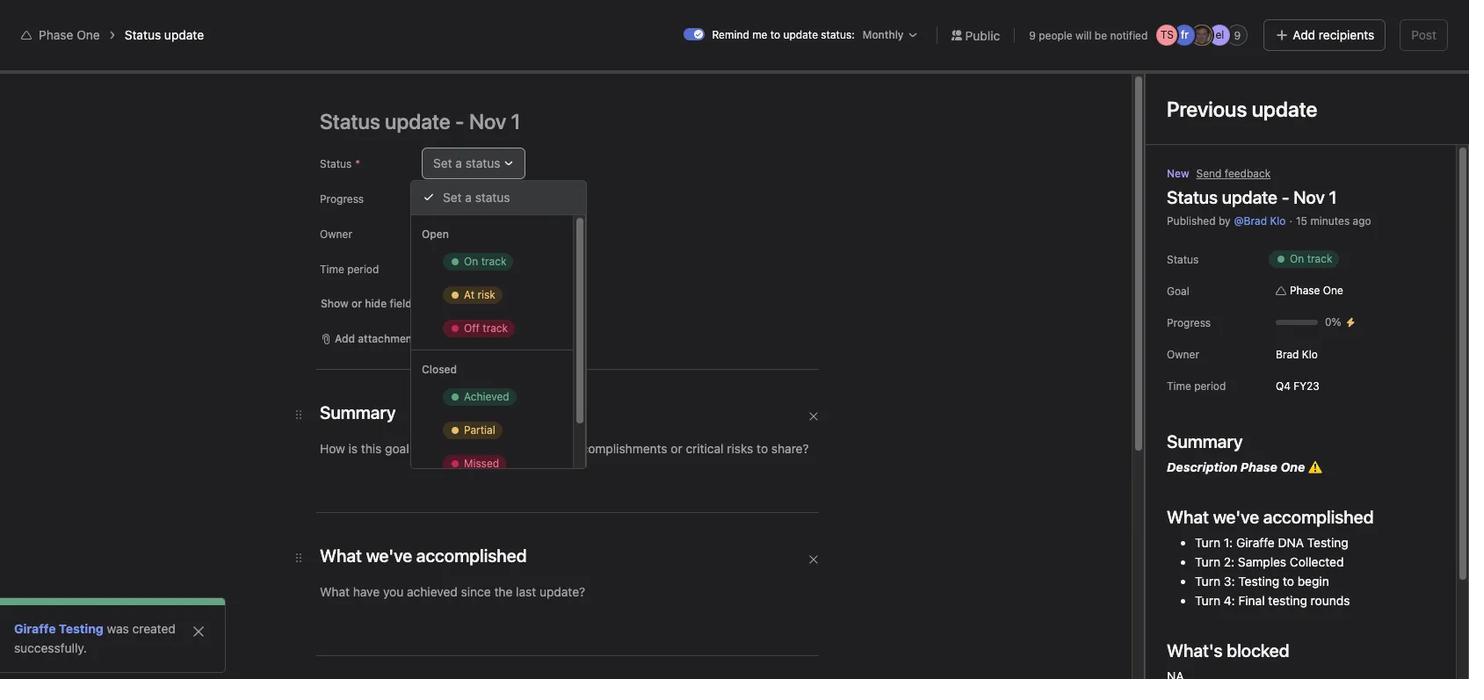 Task type: locate. For each thing, give the bounding box(es) containing it.
9
[[1030, 29, 1036, 42], [1235, 29, 1241, 42]]

1 vertical spatial giraffe
[[14, 621, 56, 636]]

1 horizontal spatial fr
[[1332, 68, 1340, 81]]

0 horizontal spatial phase one link
[[39, 27, 100, 42]]

a up "set a status" radio item
[[456, 156, 462, 171]]

was
[[107, 621, 129, 636]]

free
[[1150, 8, 1172, 21]]

sub- right no
[[454, 579, 477, 592]]

show
[[321, 297, 349, 310]]

0 vertical spatial q4
[[422, 262, 437, 276]]

testing up collected
[[1308, 535, 1349, 550]]

on track
[[1290, 252, 1333, 265], [464, 255, 507, 268]]

summary down show or hide fields dropdown button
[[358, 323, 416, 338]]

ago
[[1353, 214, 1372, 228], [450, 400, 469, 413]]

to left automatically
[[542, 651, 554, 666]]

bk
[[1294, 68, 1307, 81]]

period
[[347, 263, 379, 276], [1195, 380, 1227, 393]]

0 horizontal spatial nov 1
[[463, 294, 499, 310]]

0 vertical spatial fr
[[1181, 28, 1189, 41]]

set a status inside "popup button"
[[433, 156, 501, 171]]

0 vertical spatial ts
[[1161, 28, 1174, 41]]

1 vertical spatial ts
[[1311, 68, 1325, 81]]

phase one link
[[39, 27, 100, 42], [1269, 282, 1351, 300]]

4:
[[1224, 593, 1236, 608]]

to right me
[[771, 28, 781, 41]]

0 horizontal spatial fy23
[[440, 262, 466, 276]]

fy23 up ⚠️ icon
[[1294, 379, 1320, 392]]

1 vertical spatial period
[[1195, 380, 1227, 393]]

section title text field up recent
[[320, 401, 396, 425]]

billing
[[1353, 14, 1382, 27]]

use
[[457, 651, 479, 666]]

0 vertical spatial nov 1
[[1294, 187, 1338, 207]]

status
[[466, 156, 501, 171], [475, 190, 510, 205]]

minutes down brad klo link
[[408, 400, 447, 413]]

1 vertical spatial to
[[1283, 574, 1295, 589]]

testing up the successfully.
[[59, 621, 104, 636]]

description for ⚠️ image
[[358, 343, 429, 358]]

one inside latest status update element
[[472, 343, 497, 358]]

1 vertical spatial testing
[[1239, 574, 1280, 589]]

0 horizontal spatial goals
[[477, 579, 504, 592]]

goal
[[1167, 285, 1190, 298]]

phase one
[[39, 27, 100, 42], [1290, 284, 1344, 297]]

0 horizontal spatial add
[[335, 332, 355, 345]]

0 horizontal spatial summary
[[358, 323, 416, 338]]

0 vertical spatial testing
[[1308, 535, 1349, 550]]

owner left 'goal' at top left
[[320, 228, 352, 241]]

*
[[355, 157, 360, 171]]

giraffe up samples at the bottom right
[[1237, 535, 1275, 550]]

what
[[1167, 507, 1210, 527]]

q4 fy23 up ⚠️ icon
[[1276, 379, 1320, 392]]

hide
[[365, 297, 387, 310]]

status up "set a status" radio item
[[466, 156, 501, 171]]

fy23
[[440, 262, 466, 276], [1294, 379, 1320, 392]]

add recipients button
[[1264, 19, 1386, 51]]

what's
[[1212, 14, 1247, 27]]

0 vertical spatial 0%
[[471, 192, 488, 205]]

track down new send feedback status update - nov 1 published by @brad klo · 15 minutes ago
[[1308, 252, 1333, 265]]

0 horizontal spatial time period
[[320, 263, 379, 276]]

1 vertical spatial 0%
[[1326, 316, 1342, 329]]

Title of update text field
[[320, 102, 847, 141]]

goals left "connected"
[[477, 579, 504, 592]]

1 vertical spatial brad
[[1276, 348, 1300, 361]]

0 vertical spatial phase one link
[[39, 27, 100, 42]]

on inside set a status menu
[[464, 255, 478, 268]]

we've accomplished
[[1214, 507, 1374, 527]]

giraffe inside what we've accomplished turn 1: giraffe dna testing turn 2: samples collected turn 3: testing to begin turn 4: final testing rounds
[[1237, 535, 1275, 550]]

monthly
[[863, 28, 904, 41]]

0 horizontal spatial progress
[[320, 193, 364, 206]]

be
[[1095, 29, 1108, 42]]

me
[[753, 28, 768, 41]]

add billing info button
[[1322, 9, 1412, 33]]

a inside "popup button"
[[456, 156, 462, 171]]

1 vertical spatial minutes
[[408, 400, 447, 413]]

or
[[352, 297, 362, 310]]

0 vertical spatial -
[[1282, 187, 1290, 207]]

2 vertical spatial to
[[542, 651, 554, 666]]

nov 1
[[1294, 187, 1338, 207], [463, 294, 499, 310]]

by
[[1219, 214, 1231, 228]]

description up what
[[1167, 460, 1238, 475]]

goals right use
[[509, 651, 539, 666]]

sub-
[[454, 579, 477, 592], [482, 651, 509, 666]]

ago up the partial
[[450, 400, 469, 413]]

0 vertical spatial q4 fy23
[[422, 262, 466, 276]]

@brad
[[1235, 214, 1268, 228]]

section title text field for remove section icon
[[320, 401, 396, 425]]

ja
[[1197, 28, 1209, 41], [1347, 68, 1359, 81]]

15 right ·
[[1297, 214, 1308, 228]]

·
[[1290, 214, 1293, 228]]

set up on
[[443, 190, 462, 205]]

minutes inside new send feedback status update - nov 1 published by @brad klo · 15 minutes ago
[[1311, 214, 1350, 228]]

will
[[1076, 29, 1092, 42]]

brad klo
[[422, 227, 464, 240], [1276, 348, 1318, 361]]

q4 fy23 down open
[[422, 262, 466, 276]]

0 vertical spatial section title text field
[[320, 401, 396, 425]]

turn left "4:"
[[1195, 593, 1221, 608]]

1 vertical spatial description
[[1167, 460, 1238, 475]]

0 vertical spatial sub-
[[454, 579, 477, 592]]

section title text field up no
[[320, 544, 527, 569]]

set
[[433, 156, 452, 171], [443, 190, 462, 205]]

set a status radio item
[[411, 181, 586, 214]]

1 vertical spatial phase one
[[1290, 284, 1344, 297]]

1 horizontal spatial add
[[1293, 27, 1316, 42]]

a down set a status "popup button"
[[465, 190, 472, 205]]

one
[[77, 27, 100, 42], [1324, 284, 1344, 297], [472, 343, 497, 358], [1281, 460, 1306, 475]]

status updates
[[386, 459, 483, 475]]

achieved
[[464, 390, 510, 403]]

fields
[[390, 297, 418, 310]]

giraffe
[[1237, 535, 1275, 550], [14, 621, 56, 636]]

turn
[[1195, 535, 1221, 550], [1195, 555, 1221, 570], [1195, 574, 1221, 589], [1195, 593, 1221, 608]]

2 section title text field from the top
[[320, 544, 527, 569]]

1 vertical spatial set a status
[[443, 190, 510, 205]]

2 horizontal spatial to
[[1283, 574, 1295, 589]]

1 vertical spatial time period
[[1167, 380, 1227, 393]]

testing down samples at the bottom right
[[1239, 574, 1280, 589]]

0 vertical spatial to
[[771, 28, 781, 41]]

1 horizontal spatial ago
[[1353, 214, 1372, 228]]

0 horizontal spatial 9
[[1030, 29, 1036, 42]]

1 horizontal spatial goals
[[509, 651, 539, 666]]

0 vertical spatial summary
[[358, 323, 416, 338]]

0 horizontal spatial 0%
[[471, 192, 488, 205]]

minutes right ·
[[1311, 214, 1350, 228]]

1 horizontal spatial on
[[1290, 252, 1305, 265]]

description phase one
[[358, 343, 500, 358], [1167, 460, 1309, 475]]

people
[[1039, 29, 1073, 42]]

0 horizontal spatial phase one
[[39, 27, 100, 42]]

1 horizontal spatial time
[[1167, 380, 1192, 393]]

9 for 9
[[1235, 29, 1241, 42]]

0 vertical spatial status
[[466, 156, 501, 171]]

1 horizontal spatial nov 1
[[1294, 187, 1338, 207]]

9 for 9 people will be notified
[[1030, 29, 1036, 42]]

0 vertical spatial owner
[[320, 228, 352, 241]]

description up brad klo link
[[358, 343, 429, 358]]

1 horizontal spatial description
[[1167, 460, 1238, 475]]

add inside popup button
[[335, 332, 355, 345]]

status for status *
[[320, 157, 352, 171]]

ts right the bk
[[1311, 68, 1325, 81]]

0 vertical spatial 15
[[1297, 214, 1308, 228]]

0 vertical spatial brad klo
[[422, 227, 464, 240]]

turn left 1:
[[1195, 535, 1221, 550]]

1 horizontal spatial brad klo
[[1276, 348, 1318, 361]]

0 vertical spatial minutes
[[1311, 214, 1350, 228]]

ja left el
[[1197, 28, 1209, 41]]

- left at
[[453, 294, 460, 310]]

set up "set a status" radio item
[[433, 156, 452, 171]]

0 vertical spatial time
[[320, 263, 344, 276]]

1 horizontal spatial sub-
[[482, 651, 509, 666]]

1 horizontal spatial a
[[465, 190, 472, 205]]

sub- right use
[[482, 651, 509, 666]]

ts left left at the right top of the page
[[1161, 28, 1174, 41]]

is
[[412, 221, 425, 241]]

1 vertical spatial -
[[453, 294, 460, 310]]

minutes inside brad klo 15 minutes ago
[[408, 400, 447, 413]]

track
[[453, 221, 496, 241], [1308, 252, 1333, 265], [481, 255, 507, 268], [483, 322, 508, 335]]

1 vertical spatial nov 1
[[463, 294, 499, 310]]

1 vertical spatial goals
[[509, 651, 539, 666]]

this
[[336, 221, 370, 241]]

my
[[1262, 14, 1276, 27]]

0 vertical spatial period
[[347, 263, 379, 276]]

description inside latest status update element
[[358, 343, 429, 358]]

notified
[[1111, 29, 1148, 42]]

0 horizontal spatial on
[[464, 255, 478, 268]]

2 9 from the left
[[1235, 29, 1241, 42]]

share button
[[1390, 62, 1449, 87]]

summary
[[358, 323, 416, 338], [1167, 432, 1243, 452]]

sub- for no
[[454, 579, 477, 592]]

fr
[[1181, 28, 1189, 41], [1332, 68, 1340, 81]]

1 vertical spatial section title text field
[[320, 544, 527, 569]]

- up ·
[[1282, 187, 1290, 207]]

15 down brad klo link
[[393, 400, 405, 413]]

fr down trial
[[1181, 28, 1189, 41]]

1 horizontal spatial brad
[[422, 227, 445, 240]]

on up at
[[464, 255, 478, 268]]

days
[[1151, 20, 1174, 33]]

progress up this
[[320, 193, 364, 206]]

status for status
[[1167, 253, 1199, 266]]

on
[[429, 221, 449, 241]]

1 horizontal spatial description phase one
[[1167, 460, 1309, 475]]

1 horizontal spatial minutes
[[1311, 214, 1350, 228]]

0 horizontal spatial giraffe
[[14, 621, 56, 636]]

1 9 from the left
[[1030, 29, 1036, 42]]

on
[[1290, 252, 1305, 265], [464, 255, 478, 268]]

description phase one up what
[[1167, 460, 1309, 475]]

1 vertical spatial progress
[[1167, 316, 1211, 330]]

fy23 up at
[[440, 262, 466, 276]]

1 horizontal spatial on track
[[1290, 252, 1333, 265]]

list box
[[527, 7, 949, 35]]

progress down goal
[[1167, 316, 1211, 330]]

1 horizontal spatial progress
[[1167, 316, 1211, 330]]

phase inside latest status update element
[[432, 343, 469, 358]]

testing
[[1308, 535, 1349, 550], [1239, 574, 1280, 589], [59, 621, 104, 636]]

0 horizontal spatial ago
[[450, 400, 469, 413]]

ja left 10
[[1347, 68, 1359, 81]]

1 horizontal spatial ja
[[1347, 68, 1359, 81]]

1 horizontal spatial 9
[[1235, 29, 1241, 42]]

1 horizontal spatial phase one
[[1290, 284, 1344, 297]]

status *
[[320, 157, 360, 171]]

nov 1 inside latest status update element
[[463, 294, 499, 310]]

set a status down set a status "popup button"
[[443, 190, 510, 205]]

status for status update - nov 1
[[358, 294, 400, 310]]

status update - nov 1
[[358, 294, 499, 310]]

owner
[[320, 228, 352, 241], [1167, 348, 1200, 361]]

0 horizontal spatial 15
[[393, 400, 405, 413]]

summary up what
[[1167, 432, 1243, 452]]

on track up risk
[[464, 255, 507, 268]]

giraffe testing
[[14, 621, 104, 636]]

what's in my trial?
[[1212, 14, 1304, 27]]

goals
[[477, 579, 504, 592], [509, 651, 539, 666]]

turn left 3:
[[1195, 574, 1221, 589]]

0 horizontal spatial owner
[[320, 228, 352, 241]]

1 vertical spatial sub-
[[482, 651, 509, 666]]

status inside "popup button"
[[466, 156, 501, 171]]

sub- for use
[[482, 651, 509, 666]]

switch
[[684, 28, 705, 40]]

description phase one inside latest status update element
[[358, 343, 500, 358]]

set a status menu
[[411, 181, 586, 482]]

1 vertical spatial set
[[443, 190, 462, 205]]

a
[[456, 156, 462, 171], [465, 190, 472, 205]]

fr right the bk
[[1332, 68, 1340, 81]]

1 vertical spatial ago
[[450, 400, 469, 413]]

2 vertical spatial brad
[[393, 382, 421, 397]]

1 section title text field from the top
[[320, 401, 396, 425]]

on track inside set a status menu
[[464, 255, 507, 268]]

1 vertical spatial status
[[475, 190, 510, 205]]

giraffe up the successfully.
[[14, 621, 56, 636]]

0 vertical spatial goals
[[477, 579, 504, 592]]

send
[[1197, 167, 1222, 180]]

today
[[343, 508, 373, 521]]

0 horizontal spatial description phase one
[[358, 343, 500, 358]]

info
[[1385, 14, 1404, 27]]

remove section image
[[809, 411, 819, 422]]

description phase one for ⚠️ image
[[358, 343, 500, 358]]

klo
[[1271, 214, 1286, 228], [448, 227, 464, 240], [1303, 348, 1318, 361], [424, 382, 443, 397]]

2 horizontal spatial testing
[[1308, 535, 1349, 550]]

0 horizontal spatial description
[[358, 343, 429, 358]]

recent
[[336, 459, 382, 475]]

on down ·
[[1290, 252, 1305, 265]]

on track down ·
[[1290, 252, 1333, 265]]

0 horizontal spatial -
[[453, 294, 460, 310]]

set a status
[[433, 156, 501, 171], [443, 190, 510, 205]]

9 down what's
[[1235, 29, 1241, 42]]

1 horizontal spatial phase one link
[[1269, 282, 1351, 300]]

1 horizontal spatial period
[[1195, 380, 1227, 393]]

1 turn from the top
[[1195, 535, 1221, 550]]

owner down goal
[[1167, 348, 1200, 361]]

- inside latest status update element
[[453, 294, 460, 310]]

9 left people
[[1030, 29, 1036, 42]]

status down set a status "popup button"
[[475, 190, 510, 205]]

set a status up "set a status" radio item
[[433, 156, 501, 171]]

turn left 2:
[[1195, 555, 1221, 570]]

ago right ·
[[1353, 214, 1372, 228]]

what we've accomplished turn 1: giraffe dna testing turn 2: samples collected turn 3: testing to begin turn 4: final testing rounds
[[1167, 507, 1374, 608]]

Section title text field
[[320, 401, 396, 425], [320, 544, 527, 569]]

description phase one up closed
[[358, 343, 500, 358]]

0 horizontal spatial ts
[[1161, 28, 1174, 41]]

1 vertical spatial description phase one
[[1167, 460, 1309, 475]]

to up testing
[[1283, 574, 1295, 589]]



Task type: describe. For each thing, give the bounding box(es) containing it.
dna
[[1279, 535, 1305, 550]]

close image
[[192, 625, 206, 639]]

view
[[812, 459, 840, 474]]

track right on
[[453, 221, 496, 241]]

missed
[[464, 457, 499, 470]]

progress.
[[740, 651, 794, 666]]

in
[[1250, 14, 1259, 27]]

3:
[[1224, 574, 1235, 589]]

- inside new send feedback status update - nov 1 published by @brad klo · 15 minutes ago
[[1282, 187, 1290, 207]]

add recipients
[[1293, 27, 1375, 42]]

add billing info
[[1330, 14, 1404, 27]]

brad klo 15 minutes ago
[[393, 382, 469, 413]]

brad klo link
[[393, 382, 443, 397]]

klo inside new send feedback status update - nov 1 published by @brad klo · 15 minutes ago
[[1271, 214, 1286, 228]]

on track for open
[[464, 255, 507, 268]]

@brad klo link
[[1235, 214, 1286, 228]]

status:
[[821, 28, 855, 41]]

15 inside brad klo 15 minutes ago
[[393, 400, 405, 413]]

off
[[464, 322, 480, 335]]

post button
[[1401, 19, 1449, 51]]

0 horizontal spatial time
[[320, 263, 344, 276]]

2:
[[1224, 555, 1235, 570]]

recipients
[[1319, 27, 1375, 42]]

no sub-goals connected
[[437, 579, 559, 592]]

track up risk
[[481, 255, 507, 268]]

1 vertical spatial ja
[[1347, 68, 1359, 81]]

0 vertical spatial fy23
[[440, 262, 466, 276]]

3 turn from the top
[[1195, 574, 1221, 589]]

testing
[[1269, 593, 1308, 608]]

description for ⚠️ icon
[[1167, 460, 1238, 475]]

use sub-goals to automatically update this goal's progress.
[[457, 651, 794, 666]]

brad inside brad klo 15 minutes ago
[[393, 382, 421, 397]]

⚠️ image
[[1309, 461, 1323, 475]]

add for add billing info
[[1330, 14, 1350, 27]]

1 vertical spatial time
[[1167, 380, 1192, 393]]

closed
[[422, 363, 457, 376]]

update inside latest status update element
[[404, 294, 450, 310]]

show or hide fields button
[[313, 292, 440, 316]]

summary inside latest status update element
[[358, 323, 416, 338]]

goals for to
[[509, 651, 539, 666]]

was created successfully.
[[14, 621, 176, 656]]

remove section image
[[809, 555, 819, 565]]

samples
[[1239, 555, 1287, 570]]

1 horizontal spatial owner
[[1167, 348, 1200, 361]]

show or hide fields
[[321, 297, 418, 310]]

view all
[[812, 459, 856, 474]]

add for add recipients
[[1293, 27, 1316, 42]]

1:
[[1224, 535, 1233, 550]]

this
[[679, 651, 700, 666]]

goals for connected
[[477, 579, 504, 592]]

all
[[843, 459, 856, 474]]

recent status updates
[[336, 459, 483, 475]]

send feedback link
[[1197, 166, 1271, 182]]

successfully.
[[14, 641, 87, 656]]

status for status update
[[125, 27, 161, 42]]

add for add attachment
[[335, 332, 355, 345]]

rounds
[[1311, 593, 1351, 608]]

a inside radio item
[[465, 190, 472, 205]]

public
[[966, 28, 1001, 43]]

0 vertical spatial phase one
[[39, 27, 100, 42]]

attachment
[[358, 332, 416, 345]]

klo inside brad klo 15 minutes ago
[[424, 382, 443, 397]]

1 horizontal spatial ts
[[1311, 68, 1325, 81]]

status inside new send feedback status update - nov 1 published by @brad klo · 15 minutes ago
[[1167, 187, 1218, 207]]

on track for status
[[1290, 252, 1333, 265]]

1 horizontal spatial time period
[[1167, 380, 1227, 393]]

published
[[1167, 214, 1216, 228]]

remind
[[712, 28, 750, 41]]

track right the off
[[483, 322, 508, 335]]

giraffe testing link
[[14, 621, 104, 636]]

partial
[[464, 424, 496, 437]]

goal's
[[703, 651, 737, 666]]

1 horizontal spatial to
[[771, 28, 781, 41]]

on for open
[[464, 255, 478, 268]]

0 horizontal spatial brad klo
[[422, 227, 464, 240]]

new
[[1167, 167, 1190, 180]]

update inside new send feedback status update - nov 1 published by @brad klo · 15 minutes ago
[[1223, 187, 1278, 207]]

⚠️ image
[[500, 344, 514, 358]]

new send feedback status update - nov 1 published by @brad klo · 15 minutes ago
[[1167, 167, 1372, 228]]

final
[[1239, 593, 1266, 608]]

0.00
[[358, 575, 395, 595]]

connected
[[506, 579, 559, 592]]

1 vertical spatial fy23
[[1294, 379, 1320, 392]]

17
[[1137, 20, 1148, 33]]

9 people will be notified
[[1030, 29, 1148, 42]]

0 vertical spatial ja
[[1197, 28, 1209, 41]]

1 horizontal spatial q4 fy23
[[1276, 379, 1320, 392]]

feedback
[[1225, 167, 1271, 180]]

15 inside new send feedback status update - nov 1 published by @brad klo · 15 minutes ago
[[1297, 214, 1308, 228]]

view all button
[[812, 459, 856, 474]]

0 horizontal spatial testing
[[59, 621, 104, 636]]

1 vertical spatial brad klo
[[1276, 348, 1318, 361]]

2 turn from the top
[[1195, 555, 1221, 570]]

what's blocked
[[1167, 641, 1290, 661]]

set a status inside radio item
[[443, 190, 510, 205]]

trial?
[[1279, 14, 1304, 27]]

remind me to update status:
[[712, 28, 855, 41]]

1 horizontal spatial summary
[[1167, 432, 1243, 452]]

1 vertical spatial q4
[[1276, 379, 1291, 392]]

1 horizontal spatial 0%
[[1326, 316, 1342, 329]]

monthly button
[[859, 26, 923, 44]]

off track
[[464, 322, 508, 335]]

1 vertical spatial phase one link
[[1269, 282, 1351, 300]]

no
[[437, 579, 451, 592]]

to inside what we've accomplished turn 1: giraffe dna testing turn 2: samples collected turn 3: testing to begin turn 4: final testing rounds
[[1283, 574, 1295, 589]]

collected
[[1290, 555, 1344, 570]]

share
[[1412, 68, 1441, 81]]

section title text field for remove section image
[[320, 544, 527, 569]]

set inside "popup button"
[[433, 156, 452, 171]]

0 horizontal spatial q4
[[422, 262, 437, 276]]

nov 1 inside new send feedback status update - nov 1 published by @brad klo · 15 minutes ago
[[1294, 187, 1338, 207]]

Goal name text field
[[322, 134, 1134, 198]]

1 horizontal spatial testing
[[1239, 574, 1280, 589]]

ago inside new send feedback status update - nov 1 published by @brad klo · 15 minutes ago
[[1353, 214, 1372, 228]]

add attachment
[[335, 332, 416, 345]]

4 turn from the top
[[1195, 593, 1221, 608]]

post
[[1412, 27, 1437, 42]]

el
[[1216, 28, 1225, 41]]

ago inside brad klo 15 minutes ago
[[450, 400, 469, 413]]

set a status button
[[422, 148, 526, 179]]

2 horizontal spatial brad
[[1276, 348, 1300, 361]]

goal
[[374, 221, 408, 241]]

1 vertical spatial fr
[[1332, 68, 1340, 81]]

at
[[464, 288, 475, 302]]

set inside radio item
[[443, 190, 462, 205]]

previous update
[[1167, 97, 1318, 121]]

what's in my trial? button
[[1204, 9, 1311, 33]]

description phase one for ⚠️ icon
[[1167, 460, 1309, 475]]

trial
[[1175, 8, 1194, 21]]

0 horizontal spatial to
[[542, 651, 554, 666]]

0 horizontal spatial fr
[[1181, 28, 1189, 41]]

at risk
[[464, 288, 496, 302]]

created
[[132, 621, 176, 636]]

0 horizontal spatial period
[[347, 263, 379, 276]]

left
[[1177, 20, 1194, 33]]

on for status
[[1290, 252, 1305, 265]]

status inside radio item
[[475, 190, 510, 205]]

latest status update element
[[336, 272, 856, 437]]

status update
[[125, 27, 204, 42]]



Task type: vqa. For each thing, say whether or not it's contained in the screenshot.
'28'
no



